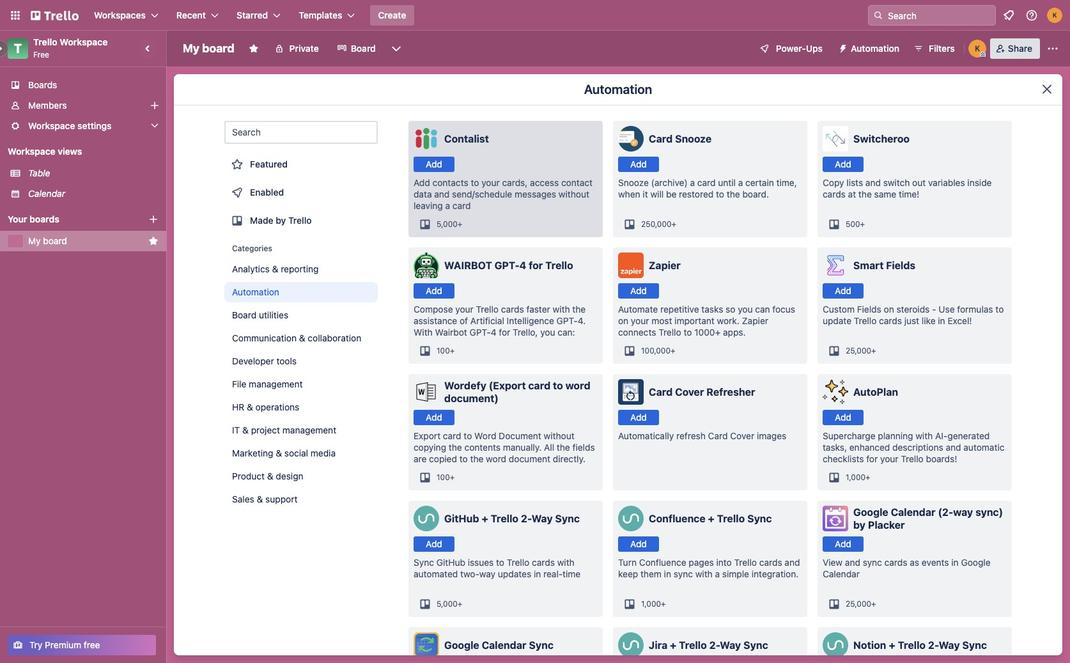 Task type: locate. For each thing, give the bounding box(es) containing it.
switcheroo
[[854, 133, 910, 145]]

0 vertical spatial my board
[[183, 42, 234, 55]]

google for google calendar (2-way sync) by placker
[[854, 507, 889, 518]]

0 vertical spatial workspace
[[60, 36, 108, 47]]

0 vertical spatial word
[[566, 380, 591, 391]]

your up send/schedule
[[482, 177, 500, 188]]

100 + for wairbot gpt-4 for trello
[[437, 346, 455, 356]]

trello workspace link
[[33, 36, 108, 47]]

my down recent at the top
[[183, 42, 200, 55]]

5,000 down automated
[[437, 599, 458, 609]]

1 horizontal spatial board
[[351, 43, 376, 54]]

2 horizontal spatial way
[[939, 640, 960, 651]]

add up supercharge
[[835, 412, 852, 423]]

your inside automate repetitive tasks so you can focus on your most important work. zapier connects trello to 1000+ apps.
[[631, 315, 649, 326]]

0 horizontal spatial word
[[486, 453, 507, 464]]

cards inside compose your trello cards faster with the assistance of artificial intelligence gpt-4. with wairbot gpt-4 for trello, you can:
[[501, 304, 524, 315]]

templates button
[[291, 5, 363, 26]]

as
[[910, 557, 920, 568]]

1 vertical spatial 1,000
[[641, 599, 661, 609]]

+ up issues
[[482, 513, 488, 524]]

add button up the view
[[823, 537, 864, 552]]

switch to… image
[[9, 9, 22, 22]]

& inside 'link'
[[242, 425, 249, 436]]

add up custom
[[835, 285, 852, 296]]

1,000 + down checklists on the bottom right of page
[[846, 473, 871, 482]]

without up all
[[544, 430, 575, 441]]

intelligence
[[507, 315, 554, 326]]

cover left images
[[731, 430, 755, 441]]

0 vertical spatial on
[[884, 304, 895, 315]]

workspaces
[[94, 10, 146, 20]]

workspace navigation collapse icon image
[[139, 40, 157, 58]]

25,000 up notion
[[846, 599, 872, 609]]

snooze up when at the right of the page
[[618, 177, 649, 188]]

1 5,000 + from the top
[[437, 219, 463, 229]]

board for board
[[351, 43, 376, 54]]

the inside the "snooze (archive) a card until a certain time, when it will be restored to the board."
[[727, 189, 740, 200]]

1 vertical spatial github
[[437, 557, 466, 568]]

add up compose
[[426, 285, 442, 296]]

use
[[939, 304, 955, 315]]

1 horizontal spatial 4
[[520, 260, 527, 271]]

add contacts to your cards, access contact data and send/schedule messages without leaving a card
[[414, 177, 593, 211]]

+ down the most
[[671, 346, 676, 356]]

0 vertical spatial fields
[[886, 260, 916, 271]]

automate repetitive tasks so you can focus on your most important work. zapier connects trello to 1000+ apps.
[[618, 304, 796, 338]]

cards up integration. at the right of page
[[760, 557, 783, 568]]

0 vertical spatial 5,000 +
[[437, 219, 463, 229]]

add button up export
[[414, 410, 455, 425]]

it
[[643, 189, 648, 200]]

events
[[922, 557, 949, 568]]

turn confluence pages into trello cards and keep them in sync with a simple integration.
[[618, 557, 800, 579]]

trello right update
[[854, 315, 877, 326]]

to up updates
[[496, 557, 505, 568]]

a right leaving
[[445, 200, 450, 211]]

fields right custom
[[857, 304, 882, 315]]

+ up autoplan
[[872, 346, 877, 356]]

board inside my board text box
[[202, 42, 234, 55]]

the inside compose your trello cards faster with the assistance of artificial intelligence gpt-4. with wairbot gpt-4 for trello, you can:
[[573, 304, 586, 315]]

0 vertical spatial 25,000 +
[[846, 346, 877, 356]]

100 down wairbot
[[437, 346, 450, 356]]

snooze (archive) a card until a certain time, when it will be restored to the board.
[[618, 177, 797, 200]]

try
[[29, 640, 42, 650]]

1 vertical spatial 25,000
[[846, 599, 872, 609]]

your boards with 1 items element
[[8, 212, 129, 227]]

1 5,000 from the top
[[437, 219, 458, 229]]

kendallparks02 (kendallparks02) image
[[969, 40, 987, 58]]

1 vertical spatial 100 +
[[437, 473, 455, 482]]

smart
[[854, 260, 884, 271]]

to left the word
[[464, 430, 472, 441]]

planning
[[878, 430, 914, 441]]

(2-
[[938, 507, 954, 518]]

assistance
[[414, 315, 457, 326]]

sync inside sync github issues to trello cards with automated two-way updates in real-time
[[414, 557, 434, 568]]

excel!
[[948, 315, 973, 326]]

1 vertical spatial 1,000 +
[[641, 599, 666, 609]]

100 for wairbot gpt-4 for trello
[[437, 346, 450, 356]]

add button for zapier
[[618, 283, 659, 299]]

0 horizontal spatial zapier
[[649, 260, 681, 271]]

2 100 + from the top
[[437, 473, 455, 482]]

25,000 + for google calendar (2-way sync) by placker
[[846, 599, 877, 609]]

1 vertical spatial for
[[499, 327, 511, 338]]

0 vertical spatial 1,000 +
[[846, 473, 871, 482]]

add button up turn
[[618, 537, 659, 552]]

100 down copied
[[437, 473, 450, 482]]

board.
[[743, 189, 769, 200]]

+ down wairbot
[[450, 346, 455, 356]]

0 horizontal spatial my board
[[28, 235, 67, 246]]

2 vertical spatial google
[[444, 640, 480, 651]]

1 horizontal spatial sync
[[863, 557, 882, 568]]

way inside google calendar (2-way sync) by placker
[[954, 507, 974, 518]]

copy lists and switch out variables inside cards at the same time!
[[823, 177, 992, 200]]

social
[[284, 448, 308, 459]]

made by trello
[[250, 215, 312, 226]]

0 vertical spatial cover
[[675, 386, 704, 398]]

card inside export card to word document without copying the contents manually. all the fields are copied to the word document directly.
[[443, 430, 462, 441]]

add for confluence + trello sync
[[631, 538, 647, 549]]

&
[[272, 263, 278, 274], [299, 333, 305, 343], [247, 402, 253, 413], [242, 425, 249, 436], [276, 448, 282, 459], [267, 471, 274, 482], [257, 494, 263, 505]]

zapier down can
[[742, 315, 769, 326]]

board left customize views icon
[[351, 43, 376, 54]]

communication
[[232, 333, 297, 343]]

are
[[414, 453, 427, 464]]

0 horizontal spatial cover
[[675, 386, 704, 398]]

word down "can:"
[[566, 380, 591, 391]]

1 vertical spatial sync
[[674, 569, 693, 579]]

starred
[[237, 10, 268, 20]]

my board down recent popup button
[[183, 42, 234, 55]]

trello down the most
[[659, 327, 682, 338]]

images
[[757, 430, 787, 441]]

add
[[426, 159, 442, 169], [631, 159, 647, 169], [835, 159, 852, 169], [414, 177, 430, 188], [426, 285, 442, 296], [631, 285, 647, 296], [835, 285, 852, 296], [426, 412, 442, 423], [631, 412, 647, 423], [835, 412, 852, 423], [426, 538, 442, 549], [631, 538, 647, 549], [835, 538, 852, 549]]

confluence up them
[[639, 557, 687, 568]]

1 vertical spatial 4
[[491, 327, 497, 338]]

card up (archive)
[[649, 133, 673, 145]]

automatically
[[618, 430, 674, 441]]

way for notion + trello 2-way sync
[[939, 640, 960, 651]]

1 vertical spatial you
[[541, 327, 555, 338]]

to inside the "snooze (archive) a card until a certain time, when it will be restored to the board."
[[716, 189, 725, 200]]

confluence inside turn confluence pages into trello cards and keep them in sync with a simple integration.
[[639, 557, 687, 568]]

add up automate at the right top of page
[[631, 285, 647, 296]]

1,000 for confluence + trello sync
[[641, 599, 661, 609]]

messages
[[515, 189, 556, 200]]

1 horizontal spatial 1,000
[[846, 473, 866, 482]]

jira
[[649, 640, 668, 651]]

25,000 + for smart fields
[[846, 346, 877, 356]]

add up automatically
[[631, 412, 647, 423]]

trello up updates
[[507, 557, 530, 568]]

1,000 + for autoplan
[[846, 473, 871, 482]]

0 vertical spatial snooze
[[675, 133, 712, 145]]

add up the view
[[835, 538, 852, 549]]

add button up copy
[[823, 157, 864, 172]]

+ for confluence + trello sync
[[661, 599, 666, 609]]

most
[[652, 315, 672, 326]]

word down contents
[[486, 453, 507, 464]]

ups
[[806, 43, 823, 54]]

confluence
[[649, 513, 706, 524], [639, 557, 687, 568]]

+ for github + trello 2-way sync
[[458, 599, 463, 609]]

0 vertical spatial google
[[854, 507, 889, 518]]

& for it
[[242, 425, 249, 436]]

1 vertical spatial 5,000
[[437, 599, 458, 609]]

card right refresh
[[708, 430, 728, 441]]

this member is an admin of this board. image
[[980, 52, 986, 58]]

2 5,000 + from the top
[[437, 599, 463, 609]]

cards left as
[[885, 557, 908, 568]]

0 horizontal spatial board
[[232, 310, 257, 320]]

1 vertical spatial my
[[28, 235, 41, 246]]

trello up "faster"
[[546, 260, 574, 271]]

2- up updates
[[521, 513, 532, 524]]

trello inside automate repetitive tasks so you can focus on your most important work. zapier connects trello to 1000+ apps.
[[659, 327, 682, 338]]

0 vertical spatial board
[[202, 42, 234, 55]]

sync inside view and sync cards as events in google calendar
[[863, 557, 882, 568]]

+ right notion
[[889, 640, 896, 651]]

add for github + trello 2-way sync
[[426, 538, 442, 549]]

2 vertical spatial automation
[[232, 287, 279, 297]]

board link
[[329, 38, 384, 59]]

1 horizontal spatial way
[[720, 640, 741, 651]]

1 vertical spatial cover
[[731, 430, 755, 441]]

25,000 down update
[[846, 346, 872, 356]]

and up integration. at the right of page
[[785, 557, 800, 568]]

and up same
[[866, 177, 881, 188]]

in inside custom fields on steroids - use formulas to update trello cards just like in excel!
[[938, 315, 946, 326]]

add button for contalist
[[414, 157, 455, 172]]

1 horizontal spatial word
[[566, 380, 591, 391]]

100 for wordefy (export card to word document)
[[437, 473, 450, 482]]

2- right jira
[[710, 640, 720, 651]]

1 vertical spatial board
[[232, 310, 257, 320]]

& for communication
[[299, 333, 305, 343]]

trello,
[[513, 327, 538, 338]]

+ down two- at the bottom left
[[458, 599, 463, 609]]

1 vertical spatial my board
[[28, 235, 67, 246]]

in
[[938, 315, 946, 326], [952, 557, 959, 568], [534, 569, 541, 579], [664, 569, 672, 579]]

way for github + trello 2-way sync
[[532, 513, 553, 524]]

you left "can:"
[[541, 327, 555, 338]]

github up issues
[[444, 513, 479, 524]]

Board name text field
[[177, 38, 241, 59]]

workspace settings button
[[0, 116, 166, 136]]

1 100 from the top
[[437, 346, 450, 356]]

contents
[[465, 442, 501, 453]]

add for contalist
[[426, 159, 442, 169]]

card for card cover refresher
[[649, 386, 673, 398]]

a right until at the right of page
[[739, 177, 743, 188]]

card inside wordefy (export card to word document)
[[529, 380, 551, 391]]

5,000 down leaving
[[437, 219, 458, 229]]

0 vertical spatial my
[[183, 42, 200, 55]]

1 vertical spatial 100
[[437, 473, 450, 482]]

by right made
[[276, 215, 286, 226]]

(export
[[489, 380, 526, 391]]

1 horizontal spatial way
[[954, 507, 974, 518]]

& left social
[[276, 448, 282, 459]]

25,000 + down update
[[846, 346, 877, 356]]

snooze up (archive)
[[675, 133, 712, 145]]

0 horizontal spatial snooze
[[618, 177, 649, 188]]

certain
[[746, 177, 774, 188]]

made
[[250, 215, 273, 226]]

5,000 + for github + trello 2-way sync
[[437, 599, 463, 609]]

workspace inside trello workspace free
[[60, 36, 108, 47]]

management down "hr & operations" link
[[283, 425, 336, 436]]

add button
[[414, 157, 455, 172], [618, 157, 659, 172], [823, 157, 864, 172], [414, 283, 455, 299], [618, 283, 659, 299], [823, 283, 864, 299], [414, 410, 455, 425], [618, 410, 659, 425], [823, 410, 864, 425], [414, 537, 455, 552], [618, 537, 659, 552], [823, 537, 864, 552]]

0 vertical spatial by
[[276, 215, 286, 226]]

card for card snooze
[[649, 133, 673, 145]]

1 100 + from the top
[[437, 346, 455, 356]]

fields for custom
[[857, 304, 882, 315]]

card right (export
[[529, 380, 551, 391]]

workspace for settings
[[28, 120, 75, 131]]

+ down be
[[672, 219, 677, 229]]

1 horizontal spatial for
[[529, 260, 543, 271]]

add for autoplan
[[835, 412, 852, 423]]

5,000 + down leaving
[[437, 219, 463, 229]]

automatic
[[964, 442, 1005, 453]]

can
[[756, 304, 770, 315]]

0 vertical spatial board
[[351, 43, 376, 54]]

marketing & social media
[[232, 448, 336, 459]]

1 vertical spatial word
[[486, 453, 507, 464]]

show menu image
[[1047, 42, 1060, 55]]

0 notifications image
[[1002, 8, 1017, 23]]

word inside export card to word document without copying the contents manually. all the fields are copied to the word document directly.
[[486, 453, 507, 464]]

to down important
[[684, 327, 692, 338]]

card
[[649, 133, 673, 145], [649, 386, 673, 398], [708, 430, 728, 441]]

without inside add contacts to your cards, access contact data and send/schedule messages without leaving a card
[[559, 189, 590, 200]]

& right it
[[242, 425, 249, 436]]

& for hr
[[247, 402, 253, 413]]

1 horizontal spatial zapier
[[742, 315, 769, 326]]

gpt- up "can:"
[[557, 315, 578, 326]]

0 horizontal spatial 1,000
[[641, 599, 661, 609]]

keep
[[618, 569, 638, 579]]

0 horizontal spatial on
[[618, 315, 629, 326]]

1,000 down them
[[641, 599, 661, 609]]

you right so
[[738, 304, 753, 315]]

1 vertical spatial card
[[649, 386, 673, 398]]

cards down copy
[[823, 189, 846, 200]]

100 + down copied
[[437, 473, 455, 482]]

with inside supercharge planning with ai-generated tasks, enhanced descriptions and automatic checklists for your trello boards!
[[916, 430, 933, 441]]

0 vertical spatial sync
[[863, 557, 882, 568]]

1 vertical spatial on
[[618, 315, 629, 326]]

restored
[[679, 189, 714, 200]]

1 horizontal spatial google
[[854, 507, 889, 518]]

sync
[[555, 513, 580, 524], [748, 513, 772, 524], [414, 557, 434, 568], [529, 640, 554, 651], [744, 640, 768, 651], [963, 640, 987, 651]]

my board down boards
[[28, 235, 67, 246]]

0 horizontal spatial google
[[444, 640, 480, 651]]

your inside compose your trello cards faster with the assistance of artificial intelligence gpt-4. with wairbot gpt-4 for trello, you can:
[[456, 304, 474, 315]]

0 vertical spatial you
[[738, 304, 753, 315]]

add button up compose
[[414, 283, 455, 299]]

1 horizontal spatial 2-
[[710, 640, 720, 651]]

faster
[[527, 304, 550, 315]]

1 vertical spatial way
[[480, 569, 496, 579]]

add button up it
[[618, 157, 659, 172]]

25,000 +
[[846, 346, 877, 356], [846, 599, 877, 609]]

add up data
[[414, 177, 430, 188]]

and inside supercharge planning with ai-generated tasks, enhanced descriptions and automatic checklists for your trello boards!
[[946, 442, 962, 453]]

1 vertical spatial board
[[43, 235, 67, 246]]

my board
[[183, 42, 234, 55], [28, 235, 67, 246]]

with right "faster"
[[553, 304, 570, 315]]

2 25,000 + from the top
[[846, 599, 877, 609]]

+
[[458, 219, 463, 229], [672, 219, 677, 229], [861, 219, 865, 229], [450, 346, 455, 356], [671, 346, 676, 356], [872, 346, 877, 356], [450, 473, 455, 482], [866, 473, 871, 482], [482, 513, 488, 524], [708, 513, 715, 524], [458, 599, 463, 609], [661, 599, 666, 609], [872, 599, 877, 609], [670, 640, 677, 651], [889, 640, 896, 651]]

trello down descriptions on the right
[[901, 453, 924, 464]]

5,000
[[437, 219, 458, 229], [437, 599, 458, 609]]

recent button
[[169, 5, 226, 26]]

trello inside custom fields on steroids - use formulas to update trello cards just like in excel!
[[854, 315, 877, 326]]

to right (export
[[553, 380, 563, 391]]

0 horizontal spatial way
[[480, 569, 496, 579]]

add button for smart fields
[[823, 283, 864, 299]]

board
[[202, 42, 234, 55], [43, 235, 67, 246]]

card down send/schedule
[[453, 200, 471, 211]]

cards
[[823, 189, 846, 200], [501, 304, 524, 315], [879, 315, 902, 326], [532, 557, 555, 568], [760, 557, 783, 568], [885, 557, 908, 568]]

1 horizontal spatial cover
[[731, 430, 755, 441]]

2 5,000 from the top
[[437, 599, 458, 609]]

focus
[[773, 304, 796, 315]]

2 vertical spatial workspace
[[8, 146, 55, 157]]

+ for smart fields
[[872, 346, 877, 356]]

in inside sync github issues to trello cards with automated two-way updates in real-time
[[534, 569, 541, 579]]

on left steroids
[[884, 304, 895, 315]]

add for card snooze
[[631, 159, 647, 169]]

2 horizontal spatial automation
[[851, 43, 900, 54]]

premium
[[45, 640, 81, 650]]

filters button
[[910, 38, 959, 59]]

management inside file management link
[[249, 379, 303, 389]]

a inside turn confluence pages into trello cards and keep them in sync with a simple integration.
[[715, 569, 720, 579]]

add button for google calendar (2-way sync) by placker
[[823, 537, 864, 552]]

1 vertical spatial zapier
[[742, 315, 769, 326]]

wairbot
[[435, 327, 467, 338]]

add up contacts
[[426, 159, 442, 169]]

google inside google calendar (2-way sync) by placker
[[854, 507, 889, 518]]

1000+
[[695, 327, 721, 338]]

them
[[641, 569, 662, 579]]

1 vertical spatial 25,000 +
[[846, 599, 877, 609]]

steroids
[[897, 304, 930, 315]]

your
[[8, 214, 27, 224]]

to inside wordefy (export card to word document)
[[553, 380, 563, 391]]

add for wordefy (export card to word document)
[[426, 412, 442, 423]]

1 horizontal spatial my board
[[183, 42, 234, 55]]

25,000
[[846, 346, 872, 356], [846, 599, 872, 609]]

0 vertical spatial confluence
[[649, 513, 706, 524]]

the right at
[[859, 189, 872, 200]]

2 25,000 from the top
[[846, 599, 872, 609]]

1 vertical spatial by
[[854, 519, 866, 531]]

into
[[717, 557, 732, 568]]

0 vertical spatial 25,000
[[846, 346, 872, 356]]

0 horizontal spatial automation
[[232, 287, 279, 297]]

2 horizontal spatial google
[[962, 557, 991, 568]]

add for card cover refresher
[[631, 412, 647, 423]]

hr & operations link
[[224, 397, 378, 418]]

sync down pages
[[674, 569, 693, 579]]

for inside compose your trello cards faster with the assistance of artificial intelligence gpt-4. with wairbot gpt-4 for trello, you can:
[[499, 327, 511, 338]]

your
[[482, 177, 500, 188], [456, 304, 474, 315], [631, 315, 649, 326], [881, 453, 899, 464]]

1 vertical spatial google
[[962, 557, 991, 568]]

in right them
[[664, 569, 672, 579]]

1 25,000 from the top
[[846, 346, 872, 356]]

and up 'boards!'
[[946, 442, 962, 453]]

sm image
[[833, 38, 851, 56]]

1 vertical spatial workspace
[[28, 120, 75, 131]]

to up send/schedule
[[471, 177, 479, 188]]

& right the analytics
[[272, 263, 278, 274]]

way inside sync github issues to trello cards with automated two-way updates in real-time
[[480, 569, 496, 579]]

1 vertical spatial gpt-
[[557, 315, 578, 326]]

add button for confluence + trello sync
[[618, 537, 659, 552]]

0 vertical spatial 100
[[437, 346, 450, 356]]

on inside automate repetitive tasks so you can focus on your most important work. zapier connects trello to 1000+ apps.
[[618, 315, 629, 326]]

2 vertical spatial gpt-
[[470, 327, 491, 338]]

starred button
[[229, 5, 289, 26]]

workspace inside dropdown button
[[28, 120, 75, 131]]

primary element
[[0, 0, 1071, 31]]

board for board utilities
[[232, 310, 257, 320]]

5,000 + for contalist
[[437, 219, 463, 229]]

in inside view and sync cards as events in google calendar
[[952, 557, 959, 568]]

& right "sales"
[[257, 494, 263, 505]]

it & project management
[[232, 425, 336, 436]]

0 vertical spatial way
[[954, 507, 974, 518]]

2 100 from the top
[[437, 473, 450, 482]]

and inside turn confluence pages into trello cards and keep them in sync with a simple integration.
[[785, 557, 800, 568]]

notion
[[854, 640, 887, 651]]

+ for card snooze
[[672, 219, 677, 229]]

trello inside compose your trello cards faster with the assistance of artificial intelligence gpt-4. with wairbot gpt-4 for trello, you can:
[[476, 304, 499, 315]]

0 vertical spatial without
[[559, 189, 590, 200]]

fields inside custom fields on steroids - use formulas to update trello cards just like in excel!
[[857, 304, 882, 315]]

1 horizontal spatial 1,000 +
[[846, 473, 871, 482]]

0 vertical spatial 100 +
[[437, 346, 455, 356]]

0 vertical spatial management
[[249, 379, 303, 389]]

automation inside button
[[851, 43, 900, 54]]

1 25,000 + from the top
[[846, 346, 877, 356]]

my
[[183, 42, 200, 55], [28, 235, 41, 246]]

zapier down 250,000 + at right
[[649, 260, 681, 271]]

0 horizontal spatial 4
[[491, 327, 497, 338]]

4 down artificial on the left of the page
[[491, 327, 497, 338]]

workspace views
[[8, 146, 82, 157]]

add for wairbot gpt-4 for trello
[[426, 285, 442, 296]]

add button for wairbot gpt-4 for trello
[[414, 283, 455, 299]]

and right the view
[[845, 557, 861, 568]]

file
[[232, 379, 246, 389]]

word inside wordefy (export card to word document)
[[566, 380, 591, 391]]

add up copy
[[835, 159, 852, 169]]

1 horizontal spatial by
[[854, 519, 866, 531]]

0 horizontal spatial sync
[[674, 569, 693, 579]]

0 vertical spatial 5,000
[[437, 219, 458, 229]]

& for sales
[[257, 494, 263, 505]]

automate
[[618, 304, 658, 315]]

5,000 + down automated
[[437, 599, 463, 609]]

calendar inside google calendar (2-way sync) by placker
[[891, 507, 936, 518]]

way
[[532, 513, 553, 524], [720, 640, 741, 651], [939, 640, 960, 651]]

in right events
[[952, 557, 959, 568]]

my inside text box
[[183, 42, 200, 55]]

250,000 +
[[641, 219, 677, 229]]

2- for github
[[521, 513, 532, 524]]

4 inside compose your trello cards faster with the assistance of artificial intelligence gpt-4. with wairbot gpt-4 for trello, you can:
[[491, 327, 497, 338]]

2 horizontal spatial for
[[867, 453, 878, 464]]

by left placker
[[854, 519, 866, 531]]

gpt- right wairbot
[[495, 260, 520, 271]]

1 vertical spatial 5,000 +
[[437, 599, 463, 609]]

2 horizontal spatial 2-
[[929, 640, 939, 651]]

search image
[[874, 10, 884, 20]]

refresher
[[707, 386, 756, 398]]

cards up real-
[[532, 557, 555, 568]]

cards inside view and sync cards as events in google calendar
[[885, 557, 908, 568]]



Task type: describe. For each thing, give the bounding box(es) containing it.
add for smart fields
[[835, 285, 852, 296]]

board inside my board link
[[43, 235, 67, 246]]

data
[[414, 189, 432, 200]]

back to home image
[[31, 5, 79, 26]]

on inside custom fields on steroids - use formulas to update trello cards just like in excel!
[[884, 304, 895, 315]]

create button
[[371, 5, 414, 26]]

fields for smart
[[886, 260, 916, 271]]

cards inside copy lists and switch out variables inside cards at the same time!
[[823, 189, 846, 200]]

1,000 for autoplan
[[846, 473, 866, 482]]

featured link
[[224, 152, 378, 177]]

categories
[[232, 244, 272, 253]]

0 horizontal spatial by
[[276, 215, 286, 226]]

supercharge planning with ai-generated tasks, enhanced descriptions and automatic checklists for your trello boards!
[[823, 430, 1005, 464]]

snooze inside the "snooze (archive) a card until a certain time, when it will be restored to the board."
[[618, 177, 649, 188]]

cards inside sync github issues to trello cards with automated two-way updates in real-time
[[532, 557, 555, 568]]

1 horizontal spatial snooze
[[675, 133, 712, 145]]

placker
[[868, 519, 905, 531]]

add for zapier
[[631, 285, 647, 296]]

members link
[[0, 95, 166, 116]]

to inside sync github issues to trello cards with automated two-way updates in real-time
[[496, 557, 505, 568]]

starred icon image
[[148, 236, 159, 246]]

zapier inside automate repetitive tasks so you can focus on your most important work. zapier connects trello to 1000+ apps.
[[742, 315, 769, 326]]

1 horizontal spatial automation
[[584, 82, 653, 97]]

& for product
[[267, 471, 274, 482]]

trello down enabled link
[[288, 215, 312, 226]]

to inside automate repetitive tasks so you can focus on your most important work. zapier connects trello to 1000+ apps.
[[684, 327, 692, 338]]

& for analytics
[[272, 263, 278, 274]]

by inside google calendar (2-way sync) by placker
[[854, 519, 866, 531]]

25,000 for smart fields
[[846, 346, 872, 356]]

google for google calendar sync
[[444, 640, 480, 651]]

t
[[14, 41, 22, 56]]

a inside add contacts to your cards, access contact data and send/schedule messages without leaving a card
[[445, 200, 450, 211]]

add button for switcheroo
[[823, 157, 864, 172]]

developer tools
[[232, 356, 297, 366]]

boards link
[[0, 75, 166, 95]]

and inside view and sync cards as events in google calendar
[[845, 557, 861, 568]]

add inside add contacts to your cards, access contact data and send/schedule messages without leaving a card
[[414, 177, 430, 188]]

the inside copy lists and switch out variables inside cards at the same time!
[[859, 189, 872, 200]]

ai-
[[936, 430, 948, 441]]

a up restored
[[690, 177, 695, 188]]

to inside custom fields on steroids - use formulas to update trello cards just like in excel!
[[996, 304, 1004, 315]]

trello inside turn confluence pages into trello cards and keep them in sync with a simple integration.
[[735, 557, 757, 568]]

add for google calendar (2-way sync) by placker
[[835, 538, 852, 549]]

with inside sync github issues to trello cards with automated two-way updates in real-time
[[557, 557, 575, 568]]

25,000 for google calendar (2-way sync) by placker
[[846, 599, 872, 609]]

boards
[[29, 214, 59, 224]]

cards inside custom fields on steroids - use formulas to update trello cards just like in excel!
[[879, 315, 902, 326]]

sales & support link
[[224, 489, 378, 510]]

manually.
[[503, 442, 542, 453]]

+ for google calendar (2-way sync) by placker
[[872, 599, 877, 609]]

marketing & social media link
[[224, 443, 378, 464]]

github inside sync github issues to trello cards with automated two-way updates in real-time
[[437, 557, 466, 568]]

to inside add contacts to your cards, access contact data and send/schedule messages without leaving a card
[[471, 177, 479, 188]]

trello workspace free
[[33, 36, 108, 59]]

cards inside turn confluence pages into trello cards and keep them in sync with a simple integration.
[[760, 557, 783, 568]]

google inside view and sync cards as events in google calendar
[[962, 557, 991, 568]]

free
[[33, 50, 49, 59]]

featured
[[250, 159, 288, 169]]

add board image
[[148, 214, 159, 224]]

communication & collaboration
[[232, 333, 362, 343]]

0 horizontal spatial gpt-
[[470, 327, 491, 338]]

you inside compose your trello cards faster with the assistance of artificial intelligence gpt-4. with wairbot gpt-4 for trello, you can:
[[541, 327, 555, 338]]

0 vertical spatial github
[[444, 513, 479, 524]]

your inside supercharge planning with ai-generated tasks, enhanced descriptions and automatic checklists for your trello boards!
[[881, 453, 899, 464]]

all
[[544, 442, 555, 453]]

card snooze
[[649, 133, 712, 145]]

way for jira + trello 2-way sync
[[720, 640, 741, 651]]

5,000 for github + trello 2-way sync
[[437, 599, 458, 609]]

the up copied
[[449, 442, 462, 453]]

calendar inside view and sync cards as events in google calendar
[[823, 569, 860, 579]]

sync inside turn confluence pages into trello cards and keep them in sync with a simple integration.
[[674, 569, 693, 579]]

be
[[666, 189, 677, 200]]

+ for wairbot gpt-4 for trello
[[450, 346, 455, 356]]

card inside the "snooze (archive) a card until a certain time, when it will be restored to the board."
[[698, 177, 716, 188]]

members
[[28, 100, 67, 111]]

trello inside trello workspace free
[[33, 36, 57, 47]]

management inside it & project management 'link'
[[283, 425, 336, 436]]

power-ups button
[[751, 38, 831, 59]]

in inside turn confluence pages into trello cards and keep them in sync with a simple integration.
[[664, 569, 672, 579]]

customize views image
[[390, 42, 403, 55]]

2 horizontal spatial gpt-
[[557, 315, 578, 326]]

trello inside sync github issues to trello cards with automated two-way updates in real-time
[[507, 557, 530, 568]]

trello up the into
[[717, 513, 745, 524]]

add button for wordefy (export card to word document)
[[414, 410, 455, 425]]

product & design link
[[224, 466, 378, 487]]

compose your trello cards faster with the assistance of artificial intelligence gpt-4. with wairbot gpt-4 for trello, you can:
[[414, 304, 586, 338]]

4.
[[578, 315, 586, 326]]

500
[[846, 219, 861, 229]]

made by trello link
[[224, 208, 378, 233]]

copy
[[823, 177, 845, 188]]

the up directly.
[[557, 442, 570, 453]]

trello right jira
[[679, 640, 707, 651]]

100,000
[[641, 346, 671, 356]]

variables
[[929, 177, 965, 188]]

Search text field
[[224, 121, 378, 144]]

card cover refresher
[[649, 386, 756, 398]]

settings
[[77, 120, 112, 131]]

+ for zapier
[[671, 346, 676, 356]]

try premium free button
[[8, 635, 156, 656]]

file management
[[232, 379, 303, 389]]

+ for contalist
[[458, 219, 463, 229]]

communication & collaboration link
[[224, 328, 378, 349]]

+ for wordefy (export card to word document)
[[450, 473, 455, 482]]

5,000 for contalist
[[437, 219, 458, 229]]

private
[[289, 43, 319, 54]]

1 horizontal spatial gpt-
[[495, 260, 520, 271]]

file management link
[[224, 374, 378, 395]]

the down contents
[[470, 453, 484, 464]]

& for marketing
[[276, 448, 282, 459]]

add button for autoplan
[[823, 410, 864, 425]]

you inside automate repetitive tasks so you can focus on your most important work. zapier connects trello to 1000+ apps.
[[738, 304, 753, 315]]

2 vertical spatial card
[[708, 430, 728, 441]]

simple
[[723, 569, 750, 579]]

t link
[[8, 38, 28, 59]]

kendallparks02 (kendallparks02) image
[[1048, 8, 1063, 23]]

and inside add contacts to your cards, access contact data and send/schedule messages without leaving a card
[[434, 189, 450, 200]]

tasks
[[702, 304, 724, 315]]

jira + trello 2-way sync
[[649, 640, 768, 651]]

with inside compose your trello cards faster with the assistance of artificial intelligence gpt-4. with wairbot gpt-4 for trello, you can:
[[553, 304, 570, 315]]

workspace for views
[[8, 146, 55, 157]]

same
[[875, 189, 897, 200]]

tools
[[277, 356, 297, 366]]

board utilities link
[[224, 305, 378, 326]]

media
[[311, 448, 336, 459]]

developer tools link
[[224, 351, 378, 372]]

0 vertical spatial 4
[[520, 260, 527, 271]]

+ for autoplan
[[866, 473, 871, 482]]

automation link
[[224, 282, 378, 303]]

trello right notion
[[898, 640, 926, 651]]

0 horizontal spatial my
[[28, 235, 41, 246]]

utilities
[[259, 310, 289, 320]]

100 + for wordefy (export card to word document)
[[437, 473, 455, 482]]

product
[[232, 471, 265, 482]]

1,000 + for confluence + trello sync
[[641, 599, 666, 609]]

private button
[[266, 38, 327, 59]]

+ for switcheroo
[[861, 219, 865, 229]]

without inside export card to word document without copying the contents manually. all the fields are copied to the word document directly.
[[544, 430, 575, 441]]

just
[[905, 315, 920, 326]]

turn
[[618, 557, 637, 568]]

wairbot gpt-4 for trello
[[444, 260, 574, 271]]

table
[[28, 168, 50, 178]]

open information menu image
[[1026, 9, 1039, 22]]

analytics
[[232, 263, 270, 274]]

and inside copy lists and switch out variables inside cards at the same time!
[[866, 177, 881, 188]]

wordefy
[[444, 380, 487, 391]]

design
[[276, 471, 304, 482]]

artificial
[[471, 315, 505, 326]]

add button for card cover refresher
[[618, 410, 659, 425]]

0 vertical spatial for
[[529, 260, 543, 271]]

real-
[[544, 569, 563, 579]]

100,000 +
[[641, 346, 676, 356]]

your inside add contacts to your cards, access contact data and send/schedule messages without leaving a card
[[482, 177, 500, 188]]

supercharge
[[823, 430, 876, 441]]

trello up issues
[[491, 513, 519, 524]]

with inside turn confluence pages into trello cards and keep them in sync with a simple integration.
[[696, 569, 713, 579]]

like
[[922, 315, 936, 326]]

document
[[509, 453, 551, 464]]

at
[[848, 189, 856, 200]]

add button for card snooze
[[618, 157, 659, 172]]

out
[[913, 177, 926, 188]]

my board inside text box
[[183, 42, 234, 55]]

custom
[[823, 304, 855, 315]]

add for switcheroo
[[835, 159, 852, 169]]

add button for github + trello 2-way sync
[[414, 537, 455, 552]]

automated
[[414, 569, 458, 579]]

0 vertical spatial zapier
[[649, 260, 681, 271]]

to right copied
[[460, 453, 468, 464]]

recent
[[176, 10, 206, 20]]

trello inside supercharge planning with ai-generated tasks, enhanced descriptions and automatic checklists for your trello boards!
[[901, 453, 924, 464]]

for inside supercharge planning with ai-generated tasks, enhanced descriptions and automatic checklists for your trello boards!
[[867, 453, 878, 464]]

custom fields on steroids - use formulas to update trello cards just like in excel!
[[823, 304, 1004, 326]]

refresh
[[677, 430, 706, 441]]

can:
[[558, 327, 575, 338]]

2- for notion
[[929, 640, 939, 651]]

Search field
[[884, 6, 996, 25]]

+ right jira
[[670, 640, 677, 651]]

so
[[726, 304, 736, 315]]

copying
[[414, 442, 446, 453]]

star or unstar board image
[[249, 43, 259, 54]]

support
[[265, 494, 298, 505]]

2- for jira
[[710, 640, 720, 651]]

automatically refresh card cover images
[[618, 430, 787, 441]]

create
[[378, 10, 406, 20]]

+ up pages
[[708, 513, 715, 524]]

card inside add contacts to your cards, access contact data and send/schedule messages without leaving a card
[[453, 200, 471, 211]]

checklists
[[823, 453, 864, 464]]

autoplan
[[854, 386, 899, 398]]

enabled
[[250, 187, 284, 198]]

my board link
[[28, 235, 143, 248]]

until
[[718, 177, 736, 188]]



Task type: vqa. For each thing, say whether or not it's contained in the screenshot.


